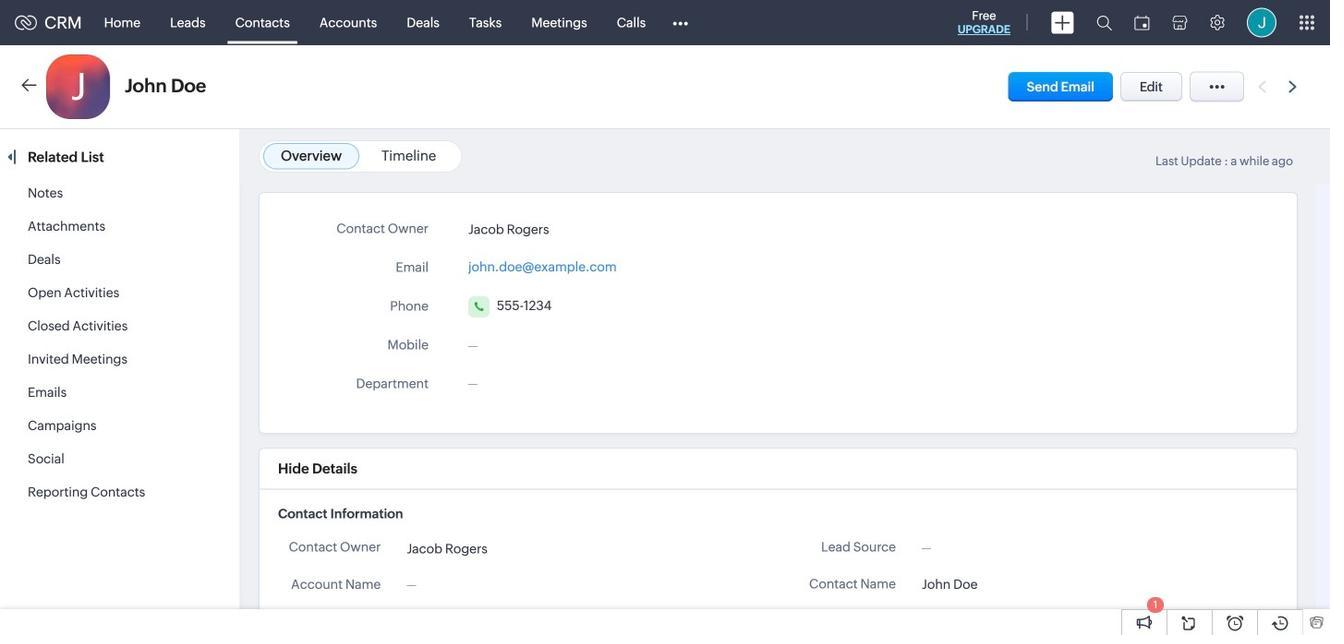 Task type: locate. For each thing, give the bounding box(es) containing it.
logo image
[[15, 15, 37, 30]]

previous record image
[[1258, 81, 1267, 93]]

profile image
[[1247, 8, 1277, 37]]

create menu element
[[1040, 0, 1086, 45]]

search element
[[1086, 0, 1124, 45]]

next record image
[[1289, 81, 1301, 93]]



Task type: describe. For each thing, give the bounding box(es) containing it.
calendar image
[[1135, 15, 1150, 30]]

search image
[[1097, 15, 1112, 30]]

create menu image
[[1052, 12, 1075, 34]]

Other Modules field
[[661, 8, 701, 37]]

profile element
[[1236, 0, 1288, 45]]



Task type: vqa. For each thing, say whether or not it's contained in the screenshot.
'Related'
no



